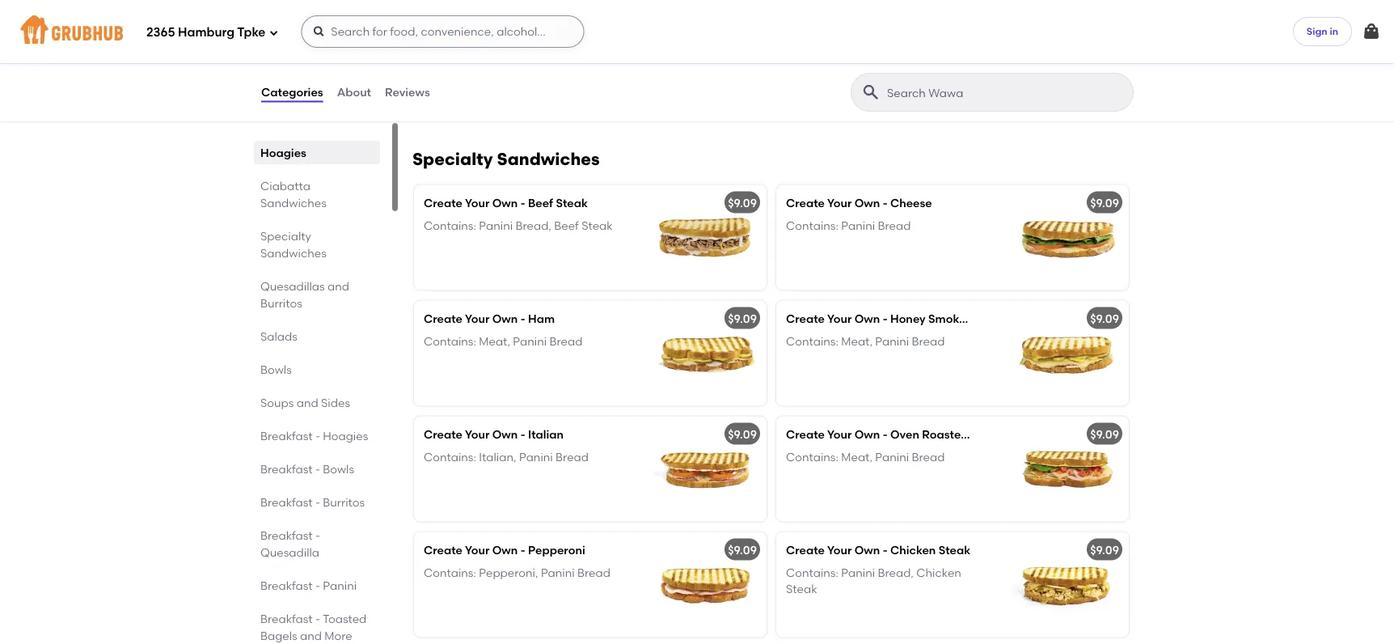 Task type: describe. For each thing, give the bounding box(es) containing it.
your for beef
[[465, 196, 490, 209]]

create your own - pepperoni
[[424, 543, 586, 557]]

breakfast for breakfast - hoagies
[[261, 429, 313, 443]]

own for pepperoni
[[493, 543, 518, 557]]

create your own - oven roasted turkey
[[787, 427, 1008, 441]]

turkey for create your own - honey smoked turkey
[[976, 311, 1012, 325]]

$9.09 for create your own - pepperoni
[[728, 543, 757, 557]]

smoked
[[929, 311, 974, 325]]

panini down create your own - oven roasted turkey
[[876, 450, 910, 464]]

contains: meat, panini bread for honey
[[787, 334, 945, 348]]

hoagies inside tab
[[323, 429, 368, 443]]

burritos for quesadillas and burritos
[[261, 296, 302, 310]]

sign in button
[[1294, 17, 1353, 46]]

bruschetta inside contains: provolone, bruschetta spread, tomato, spinach
[[539, 45, 599, 59]]

bowls tab
[[261, 361, 374, 378]]

spinach
[[517, 62, 562, 76]]

main navigation navigation
[[0, 0, 1395, 63]]

contains: for create your own - beef steak
[[424, 219, 477, 232]]

hoagies tab
[[261, 144, 374, 161]]

create your own - oven roasted turkey image
[[1008, 416, 1130, 521]]

- down "soups and sides" tab
[[316, 429, 320, 443]]

1 horizontal spatial bowls
[[323, 462, 354, 476]]

$9.09 for create your own - oven roasted turkey
[[1091, 427, 1120, 441]]

Search for food, convenience, alcohol... search field
[[301, 15, 584, 48]]

bread for create your own - honey smoked turkey
[[912, 334, 945, 348]]

breakfast - bowls tab
[[261, 460, 374, 477]]

create your own - pepperoni image
[[646, 532, 767, 637]]

own for chicken
[[855, 543, 881, 557]]

quesadillas and burritos
[[261, 279, 350, 310]]

create your own - cheese
[[787, 196, 933, 209]]

sandwiches for ciabatta sandwiches tab at the left
[[261, 196, 327, 210]]

contains: pepperoni, panini bread
[[424, 566, 611, 579]]

0 vertical spatial chicken
[[891, 543, 936, 557]]

hamburg
[[178, 25, 235, 40]]

- inside the breakfast - quesadilla
[[316, 528, 320, 542]]

create your own - beef steak image
[[646, 185, 767, 290]]

own for beef
[[493, 196, 518, 209]]

more
[[325, 629, 353, 642]]

specialty inside specialty sandwiches
[[261, 229, 311, 243]]

- down breakfast - bowls tab
[[316, 495, 320, 509]]

breakfast - panini tab
[[261, 577, 374, 594]]

hoagies inside tab
[[261, 146, 307, 159]]

quesadillas and burritos tab
[[261, 278, 374, 312]]

contains: for cheesy bruschetta
[[424, 45, 477, 59]]

provolone,
[[479, 45, 537, 59]]

own for cheese
[[855, 196, 881, 209]]

contains: for create your own - cheese
[[787, 219, 839, 232]]

panini down italian
[[519, 450, 553, 464]]

breakfast - toasted bagels and more tab
[[261, 610, 374, 644]]

breakfast - hoagies
[[261, 429, 368, 443]]

tpke
[[237, 25, 266, 40]]

about button
[[336, 63, 372, 121]]

panini down create your own - beef steak
[[479, 219, 513, 232]]

bread, for beef
[[516, 219, 552, 232]]

and inside breakfast - toasted bagels and more
[[300, 629, 322, 642]]

bread for create your own - pepperoni
[[578, 566, 611, 579]]

create your own - beef steak
[[424, 196, 588, 209]]

own for oven
[[855, 427, 881, 441]]

0 vertical spatial specialty sandwiches
[[413, 148, 600, 169]]

- left honey
[[883, 311, 888, 325]]

contains: provolone, bruschetta spread, tomato, spinach
[[424, 45, 599, 76]]

create for create your own - honey smoked turkey
[[787, 311, 825, 325]]

quesadilla
[[261, 545, 320, 559]]

- inside breakfast - toasted bagels and more
[[316, 612, 320, 625]]

panini down create your own - honey smoked turkey
[[876, 334, 910, 348]]

contains: for create your own - italian
[[424, 450, 477, 464]]

breakfast - quesadilla tab
[[261, 527, 374, 561]]

$9.09 for create your own - cheese
[[1091, 196, 1120, 209]]

create for create your own - cheese
[[787, 196, 825, 209]]

0 vertical spatial beef
[[528, 196, 553, 209]]

create for create your own - italian
[[424, 427, 463, 441]]

- up contains: pepperoni, panini bread
[[521, 543, 526, 557]]

cheesy bruschetta image
[[646, 12, 767, 117]]

in
[[1331, 25, 1339, 37]]

create your own - italian
[[424, 427, 564, 441]]

sign
[[1307, 25, 1328, 37]]

breakfast - quesadilla
[[261, 528, 320, 559]]

- up contains: panini bread, beef steak
[[521, 196, 526, 209]]

your for italian
[[465, 427, 490, 441]]

own for ham
[[493, 311, 518, 325]]

- left 'ham'
[[521, 311, 526, 325]]

bagels
[[261, 629, 297, 642]]

$9.09 for create your own - honey smoked turkey
[[1091, 311, 1120, 325]]

contains: italian, panini bread
[[424, 450, 589, 464]]

cheesy bruschetta
[[424, 23, 529, 36]]

0 horizontal spatial bowls
[[261, 363, 292, 376]]

sandwiches for "specialty sandwiches" tab
[[261, 246, 327, 260]]

create your own - chicken steak
[[787, 543, 971, 557]]

contains: for create your own - pepperoni
[[424, 566, 477, 579]]

- up breakfast - toasted bagels and more tab
[[316, 579, 320, 592]]

quesadillas
[[261, 279, 325, 293]]

magnifying glass icon image
[[862, 83, 881, 102]]

specialty sandwiches tab
[[261, 227, 374, 261]]



Task type: locate. For each thing, give the bounding box(es) containing it.
contains: for create your own - ham
[[424, 334, 477, 348]]

- left oven
[[883, 427, 888, 441]]

1 horizontal spatial bruschetta
[[539, 45, 599, 59]]

honey
[[891, 311, 926, 325]]

tomato,
[[469, 62, 515, 76]]

specialty sandwiches inside tab
[[261, 229, 327, 260]]

bread, for chicken
[[878, 566, 914, 579]]

and for quesadillas
[[328, 279, 350, 293]]

contains: inside contains: provolone, bruschetta spread, tomato, spinach
[[424, 45, 477, 59]]

italian
[[528, 427, 564, 441]]

panini down 'ham'
[[513, 334, 547, 348]]

0 horizontal spatial bread,
[[516, 219, 552, 232]]

create for create your own - chicken steak
[[787, 543, 825, 557]]

$9.09 for create your own - italian
[[728, 427, 757, 441]]

meat, for oven
[[842, 450, 873, 464]]

sandwiches down ciabatta
[[261, 196, 327, 210]]

own up contains: panini bread, beef steak
[[493, 196, 518, 209]]

steak inside contains: panini bread, chicken steak
[[787, 582, 818, 596]]

your
[[465, 196, 490, 209], [828, 196, 852, 209], [465, 311, 490, 325], [828, 311, 852, 325], [465, 427, 490, 441], [828, 427, 852, 441], [465, 543, 490, 557], [828, 543, 852, 557]]

turkey right roasted
[[971, 427, 1008, 441]]

panini down create your own - chicken steak
[[842, 566, 876, 579]]

own up contains: panini bread, chicken steak at the right of the page
[[855, 543, 881, 557]]

your left honey
[[828, 311, 852, 325]]

sides
[[321, 396, 350, 409]]

soups
[[261, 396, 294, 409]]

ciabatta
[[261, 179, 311, 193]]

reviews button
[[384, 63, 431, 121]]

bruschetta
[[468, 23, 529, 36], [539, 45, 599, 59]]

1 vertical spatial chicken
[[917, 566, 962, 579]]

svg image right the in
[[1363, 22, 1382, 41]]

1 horizontal spatial bread,
[[878, 566, 914, 579]]

panini inside contains: panini bread, chicken steak
[[842, 566, 876, 579]]

your up contains: panini bread, chicken steak at the right of the page
[[828, 543, 852, 557]]

breakfast up bagels
[[261, 612, 313, 625]]

contains: panini bread, beef steak
[[424, 219, 613, 232]]

breakfast - hoagies tab
[[261, 427, 374, 444]]

meat,
[[479, 334, 511, 348], [842, 334, 873, 348], [842, 450, 873, 464]]

panini down create your own - cheese
[[842, 219, 876, 232]]

own for italian
[[493, 427, 518, 441]]

1 horizontal spatial specialty sandwiches
[[413, 148, 600, 169]]

your for pepperoni
[[465, 543, 490, 557]]

breakfast for breakfast - bowls
[[261, 462, 313, 476]]

bread down the pepperoni
[[578, 566, 611, 579]]

contains: panini bread
[[787, 219, 911, 232]]

specialty sandwiches
[[413, 148, 600, 169], [261, 229, 327, 260]]

1 vertical spatial burritos
[[323, 495, 365, 509]]

breakfast inside breakfast - toasted bagels and more
[[261, 612, 313, 625]]

bread down italian
[[556, 450, 589, 464]]

panini up toasted
[[323, 579, 357, 592]]

1 breakfast from the top
[[261, 429, 313, 443]]

breakfast - panini
[[261, 579, 357, 592]]

breakfast - bowls
[[261, 462, 354, 476]]

specialty down ciabatta sandwiches in the left top of the page
[[261, 229, 311, 243]]

meat, down create your own - oven roasted turkey
[[842, 450, 873, 464]]

italian,
[[479, 450, 517, 464]]

cheesy
[[424, 23, 465, 36]]

chicken inside contains: panini bread, chicken steak
[[917, 566, 962, 579]]

1 horizontal spatial beef
[[555, 219, 579, 232]]

create your own - italian image
[[646, 416, 767, 521]]

3 breakfast from the top
[[261, 495, 313, 509]]

breakfast for breakfast - toasted bagels and more
[[261, 612, 313, 625]]

create your own - honey smoked turkey
[[787, 311, 1012, 325]]

bread for create your own - oven roasted turkey
[[912, 450, 945, 464]]

contains: inside contains: panini bread, chicken steak
[[787, 566, 839, 579]]

breakfast down breakfast - bowls
[[261, 495, 313, 509]]

contains: meat, panini bread down the create your own - ham
[[424, 334, 583, 348]]

steak
[[556, 196, 588, 209], [582, 219, 613, 232], [939, 543, 971, 557], [787, 582, 818, 596]]

your up contains: panini bread, beef steak
[[465, 196, 490, 209]]

$9.09 for create your own - beef steak
[[728, 196, 757, 209]]

2365 hamburg tpke
[[146, 25, 266, 40]]

1 vertical spatial beef
[[555, 219, 579, 232]]

burritos inside quesadillas and burritos
[[261, 296, 302, 310]]

bowls up soups on the bottom left of the page
[[261, 363, 292, 376]]

contains: for create your own - chicken steak
[[787, 566, 839, 579]]

0 horizontal spatial beef
[[528, 196, 553, 209]]

ham
[[528, 311, 555, 325]]

contains: for create your own - oven roasted turkey
[[787, 450, 839, 464]]

meat, for honey
[[842, 334, 873, 348]]

4 breakfast from the top
[[261, 528, 313, 542]]

0 horizontal spatial hoagies
[[261, 146, 307, 159]]

bread down roasted
[[912, 450, 945, 464]]

bread down cheese at the top right of page
[[878, 219, 911, 232]]

breakfast for breakfast - panini
[[261, 579, 313, 592]]

contains: panini bread, chicken steak
[[787, 566, 962, 596]]

bread for create your own - ham
[[550, 334, 583, 348]]

and
[[328, 279, 350, 293], [297, 396, 319, 409], [300, 629, 322, 642]]

breakfast - burritos
[[261, 495, 365, 509]]

bread, down create your own - beef steak
[[516, 219, 552, 232]]

1 vertical spatial sandwiches
[[261, 196, 327, 210]]

hoagies
[[261, 146, 307, 159], [323, 429, 368, 443]]

breakfast
[[261, 429, 313, 443], [261, 462, 313, 476], [261, 495, 313, 509], [261, 528, 313, 542], [261, 579, 313, 592], [261, 612, 313, 625]]

0 vertical spatial bread,
[[516, 219, 552, 232]]

sandwiches inside tab
[[261, 196, 327, 210]]

your for cheese
[[828, 196, 852, 209]]

contains: meat, panini bread
[[424, 334, 583, 348], [787, 334, 945, 348], [787, 450, 945, 464]]

1 vertical spatial specialty sandwiches
[[261, 229, 327, 260]]

meat, for ham
[[479, 334, 511, 348]]

1 vertical spatial bruschetta
[[539, 45, 599, 59]]

svg image
[[1363, 22, 1382, 41], [269, 28, 279, 38]]

panini
[[479, 219, 513, 232], [842, 219, 876, 232], [513, 334, 547, 348], [876, 334, 910, 348], [519, 450, 553, 464], [876, 450, 910, 464], [541, 566, 575, 579], [842, 566, 876, 579], [323, 579, 357, 592]]

0 horizontal spatial bruschetta
[[468, 23, 529, 36]]

- up contains: panini bread, chicken steak at the right of the page
[[883, 543, 888, 557]]

about
[[337, 85, 371, 99]]

ciabatta sandwiches
[[261, 179, 327, 210]]

your up contains: panini bread
[[828, 196, 852, 209]]

beef
[[528, 196, 553, 209], [555, 219, 579, 232]]

1 horizontal spatial specialty
[[413, 148, 493, 169]]

1 horizontal spatial svg image
[[1363, 22, 1382, 41]]

your up italian,
[[465, 427, 490, 441]]

own left oven
[[855, 427, 881, 441]]

create your own - ham image
[[646, 300, 767, 406]]

own left 'ham'
[[493, 311, 518, 325]]

0 horizontal spatial specialty
[[261, 229, 311, 243]]

your left 'ham'
[[465, 311, 490, 325]]

breakfast - toasted bagels and more
[[261, 612, 367, 642]]

salads tab
[[261, 328, 374, 345]]

reviews
[[385, 85, 430, 99]]

breakfast for breakfast - burritos
[[261, 495, 313, 509]]

- left cheese at the top right of page
[[883, 196, 888, 209]]

sandwiches up quesadillas
[[261, 246, 327, 260]]

chicken down create your own - chicken steak
[[917, 566, 962, 579]]

create your own - cheese image
[[1008, 185, 1130, 290]]

contains: meat, panini bread for oven
[[787, 450, 945, 464]]

and right quesadillas
[[328, 279, 350, 293]]

contains:
[[424, 45, 477, 59], [424, 219, 477, 232], [787, 219, 839, 232], [424, 334, 477, 348], [787, 334, 839, 348], [424, 450, 477, 464], [787, 450, 839, 464], [424, 566, 477, 579], [787, 566, 839, 579]]

bread down honey
[[912, 334, 945, 348]]

0 vertical spatial specialty
[[413, 148, 493, 169]]

bread for create your own - italian
[[556, 450, 589, 464]]

specialty sandwiches up quesadillas
[[261, 229, 327, 260]]

panini down the pepperoni
[[541, 566, 575, 579]]

soups and sides
[[261, 396, 350, 409]]

and inside quesadillas and burritos
[[328, 279, 350, 293]]

Search Wawa search field
[[886, 85, 1129, 100]]

chicken
[[891, 543, 936, 557], [917, 566, 962, 579]]

soups and sides tab
[[261, 394, 374, 411]]

contains: for create your own - honey smoked turkey
[[787, 334, 839, 348]]

burritos for breakfast - burritos
[[323, 495, 365, 509]]

$9.09
[[728, 196, 757, 209], [1091, 196, 1120, 209], [728, 311, 757, 325], [1091, 311, 1120, 325], [728, 427, 757, 441], [1091, 427, 1120, 441], [728, 543, 757, 557], [1091, 543, 1120, 557]]

own left honey
[[855, 311, 881, 325]]

breakfast down soups on the bottom left of the page
[[261, 429, 313, 443]]

hoagies up ciabatta
[[261, 146, 307, 159]]

-
[[521, 196, 526, 209], [883, 196, 888, 209], [521, 311, 526, 325], [883, 311, 888, 325], [521, 427, 526, 441], [883, 427, 888, 441], [316, 429, 320, 443], [316, 462, 320, 476], [316, 495, 320, 509], [316, 528, 320, 542], [521, 543, 526, 557], [883, 543, 888, 557], [316, 579, 320, 592], [316, 612, 320, 625]]

burritos inside tab
[[323, 495, 365, 509]]

0 vertical spatial burritos
[[261, 296, 302, 310]]

0 horizontal spatial burritos
[[261, 296, 302, 310]]

sandwiches up create your own - beef steak
[[497, 148, 600, 169]]

toasted
[[323, 612, 367, 625]]

salads
[[261, 329, 298, 343]]

bread down 'ham'
[[550, 334, 583, 348]]

turkey right smoked
[[976, 311, 1012, 325]]

hoagies down sides
[[323, 429, 368, 443]]

2 vertical spatial and
[[300, 629, 322, 642]]

categories button
[[261, 63, 324, 121]]

create for create your own - ham
[[424, 311, 463, 325]]

1 vertical spatial turkey
[[971, 427, 1008, 441]]

own
[[493, 196, 518, 209], [855, 196, 881, 209], [493, 311, 518, 325], [855, 311, 881, 325], [493, 427, 518, 441], [855, 427, 881, 441], [493, 543, 518, 557], [855, 543, 881, 557]]

own up pepperoni, on the left of the page
[[493, 543, 518, 557]]

specialty
[[413, 148, 493, 169], [261, 229, 311, 243]]

specialty sandwiches up create your own - beef steak
[[413, 148, 600, 169]]

0 vertical spatial bruschetta
[[468, 23, 529, 36]]

turkey
[[976, 311, 1012, 325], [971, 427, 1008, 441]]

your for honey
[[828, 311, 852, 325]]

ciabatta sandwiches tab
[[261, 177, 374, 211]]

pepperoni
[[528, 543, 586, 557]]

sandwiches inside tab
[[261, 246, 327, 260]]

bowls
[[261, 363, 292, 376], [323, 462, 354, 476]]

1 vertical spatial and
[[297, 396, 319, 409]]

bread,
[[516, 219, 552, 232], [878, 566, 914, 579]]

1 horizontal spatial hoagies
[[323, 429, 368, 443]]

svg image
[[313, 25, 326, 38]]

your up pepperoni, on the left of the page
[[465, 543, 490, 557]]

oven
[[891, 427, 920, 441]]

2 vertical spatial sandwiches
[[261, 246, 327, 260]]

breakfast down quesadilla
[[261, 579, 313, 592]]

create your own - chicken steak image
[[1008, 532, 1130, 637]]

and left more
[[300, 629, 322, 642]]

1 vertical spatial bowls
[[323, 462, 354, 476]]

own up 'contains: italian, panini bread'
[[493, 427, 518, 441]]

your for ham
[[465, 311, 490, 325]]

specialty up create your own - beef steak
[[413, 148, 493, 169]]

spread,
[[424, 62, 467, 76]]

breakfast - burritos tab
[[261, 494, 374, 511]]

cheese
[[891, 196, 933, 209]]

create for create your own - beef steak
[[424, 196, 463, 209]]

create for create your own - pepperoni
[[424, 543, 463, 557]]

breakfast for breakfast - quesadilla
[[261, 528, 313, 542]]

breakfast inside the breakfast - quesadilla
[[261, 528, 313, 542]]

- down breakfast - hoagies tab
[[316, 462, 320, 476]]

turkey for create your own - oven roasted turkey
[[971, 427, 1008, 441]]

own up contains: panini bread
[[855, 196, 881, 209]]

create for create your own - oven roasted turkey
[[787, 427, 825, 441]]

0 vertical spatial bowls
[[261, 363, 292, 376]]

svg image right the tpke
[[269, 28, 279, 38]]

0 vertical spatial and
[[328, 279, 350, 293]]

2365
[[146, 25, 175, 40]]

chicken up contains: panini bread, chicken steak at the right of the page
[[891, 543, 936, 557]]

pepperoni,
[[479, 566, 539, 579]]

own for honey
[[855, 311, 881, 325]]

1 horizontal spatial burritos
[[323, 495, 365, 509]]

0 vertical spatial sandwiches
[[497, 148, 600, 169]]

- up quesadilla
[[316, 528, 320, 542]]

meat, down the create your own - ham
[[479, 334, 511, 348]]

1 vertical spatial specialty
[[261, 229, 311, 243]]

create your own - honey smoked turkey image
[[1008, 300, 1130, 406]]

your left oven
[[828, 427, 852, 441]]

- left italian
[[521, 427, 526, 441]]

0 horizontal spatial svg image
[[269, 28, 279, 38]]

6 breakfast from the top
[[261, 612, 313, 625]]

$9.09 for create your own - chicken steak
[[1091, 543, 1120, 557]]

burritos down quesadillas
[[261, 296, 302, 310]]

bread, inside contains: panini bread, chicken steak
[[878, 566, 914, 579]]

breakfast up breakfast - burritos at the bottom left
[[261, 462, 313, 476]]

your for chicken
[[828, 543, 852, 557]]

burritos down breakfast - bowls tab
[[323, 495, 365, 509]]

roasted
[[923, 427, 969, 441]]

create
[[424, 196, 463, 209], [787, 196, 825, 209], [424, 311, 463, 325], [787, 311, 825, 325], [424, 427, 463, 441], [787, 427, 825, 441], [424, 543, 463, 557], [787, 543, 825, 557]]

0 vertical spatial hoagies
[[261, 146, 307, 159]]

bruschetta up provolone,
[[468, 23, 529, 36]]

breakfast up quesadilla
[[261, 528, 313, 542]]

1 vertical spatial hoagies
[[323, 429, 368, 443]]

0 horizontal spatial specialty sandwiches
[[261, 229, 327, 260]]

beef up contains: panini bread, beef steak
[[528, 196, 553, 209]]

bread
[[878, 219, 911, 232], [550, 334, 583, 348], [912, 334, 945, 348], [556, 450, 589, 464], [912, 450, 945, 464], [578, 566, 611, 579]]

5 breakfast from the top
[[261, 579, 313, 592]]

contains: meat, panini bread down create your own - oven roasted turkey
[[787, 450, 945, 464]]

your for oven
[[828, 427, 852, 441]]

create your own - ham
[[424, 311, 555, 325]]

bruschetta up spinach
[[539, 45, 599, 59]]

burritos
[[261, 296, 302, 310], [323, 495, 365, 509]]

categories
[[261, 85, 323, 99]]

panini inside tab
[[323, 579, 357, 592]]

1 vertical spatial bread,
[[878, 566, 914, 579]]

contains: meat, panini bread for ham
[[424, 334, 583, 348]]

bread, down create your own - chicken steak
[[878, 566, 914, 579]]

sign in
[[1307, 25, 1339, 37]]

contains: meat, panini bread down create your own - honey smoked turkey
[[787, 334, 945, 348]]

$9.09 for create your own - ham
[[728, 311, 757, 325]]

meat, down create your own - honey smoked turkey
[[842, 334, 873, 348]]

sandwiches
[[497, 148, 600, 169], [261, 196, 327, 210], [261, 246, 327, 260]]

0 vertical spatial turkey
[[976, 311, 1012, 325]]

- left toasted
[[316, 612, 320, 625]]

and left sides
[[297, 396, 319, 409]]

and for soups
[[297, 396, 319, 409]]

2 breakfast from the top
[[261, 462, 313, 476]]

beef down create your own - beef steak
[[555, 219, 579, 232]]

bowls up the breakfast - burritos tab
[[323, 462, 354, 476]]



Task type: vqa. For each thing, say whether or not it's contained in the screenshot.
Burritos
yes



